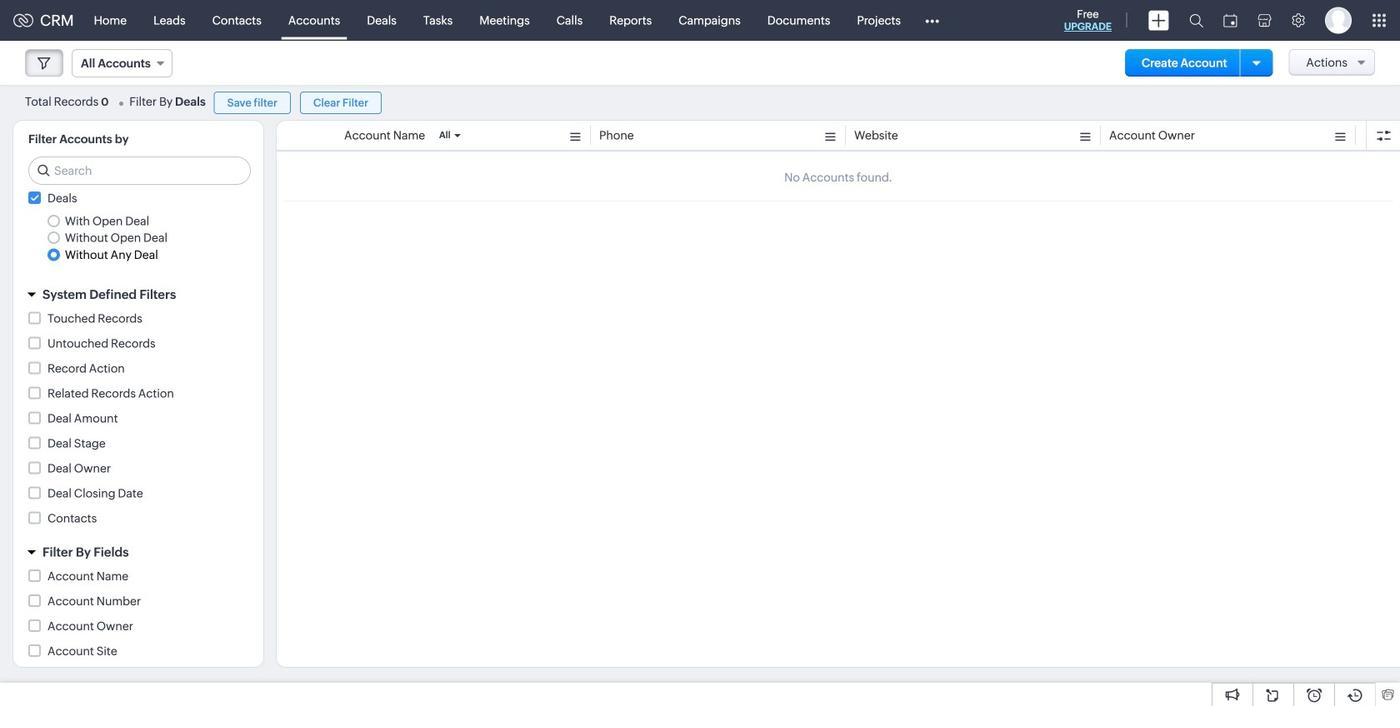 Task type: describe. For each thing, give the bounding box(es) containing it.
search image
[[1189, 13, 1203, 28]]

Search text field
[[29, 158, 250, 184]]

calendar image
[[1223, 14, 1238, 27]]

logo image
[[13, 14, 33, 27]]

create menu element
[[1138, 0, 1179, 40]]

Other Modules field
[[914, 7, 950, 34]]

profile image
[[1325, 7, 1352, 34]]



Task type: locate. For each thing, give the bounding box(es) containing it.
None field
[[72, 49, 172, 78]]

search element
[[1179, 0, 1213, 41]]

create menu image
[[1148, 10, 1169, 30]]

profile element
[[1315, 0, 1362, 40]]



Task type: vqa. For each thing, say whether or not it's contained in the screenshot.
Create Menu element
yes



